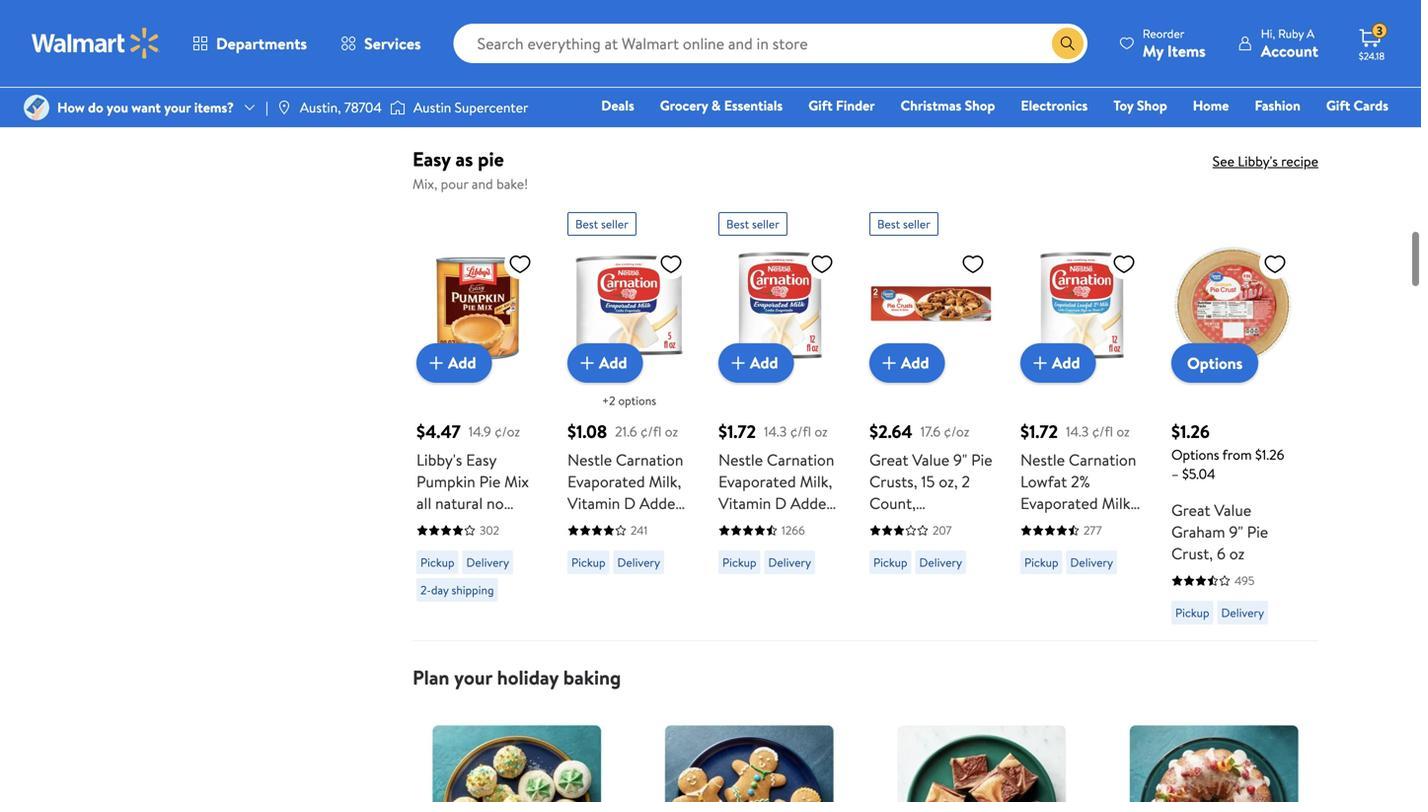 Task type: locate. For each thing, give the bounding box(es) containing it.
crust,
[[1172, 543, 1214, 565]]

evaporated
[[568, 471, 645, 492], [719, 471, 796, 492], [1021, 492, 1099, 514]]

registry
[[1162, 123, 1212, 143]]

1 ¢/oz from the left
[[495, 422, 520, 441]]

offer
[[451, 7, 477, 24], [904, 7, 930, 24], [753, 13, 779, 30], [1055, 13, 1081, 30], [1206, 13, 1232, 30]]

0 horizontal spatial shop
[[965, 96, 996, 115]]

2 horizontal spatial best seller
[[878, 216, 931, 232]]

21.6
[[615, 422, 637, 441]]

d inside $1.72 14.3 ¢/fl oz nestle carnation evaporated milk, vitamin d added, 375.7 g
[[775, 492, 787, 514]]

1 horizontal spatial 14.3
[[1066, 422, 1089, 441]]

easy
[[413, 145, 451, 173], [466, 449, 497, 471]]

1 manufacturer offer from the left
[[451, 0, 521, 24]]

vitamins
[[1021, 514, 1080, 536]]

1 horizontal spatial milk,
[[800, 471, 833, 492]]

3 best seller from the left
[[878, 216, 931, 232]]

carnation inside $1.72 14.3 ¢/fl oz nestle carnation lowfat 2% evaporated milk, vitamins a and d added, 12 fl oz
[[1069, 449, 1137, 471]]

3 manufacturer from the left
[[904, 0, 974, 7]]

pie right 6
[[1248, 521, 1269, 543]]

a right vitamins
[[1084, 514, 1094, 536]]

carnation up 1266
[[767, 449, 835, 471]]

fl
[[580, 514, 590, 536], [1090, 536, 1100, 558]]

and inside easy as pie mix, pour and bake!
[[472, 174, 493, 193]]

3 nestle from the left
[[1021, 449, 1065, 471]]

2 horizontal spatial d
[[1126, 514, 1138, 536]]

1 buy from the left
[[787, 13, 805, 30]]

add for add button for nestle carnation evaporated milk, vitamin d added, 5 fl oz image
[[599, 352, 628, 374]]

pie
[[972, 449, 993, 471], [479, 471, 501, 492], [1248, 521, 1269, 543]]

manufacturer offer
[[451, 0, 521, 24], [904, 0, 974, 24]]

day down preservatives,
[[431, 582, 449, 599]]

delivery down hi,
[[1222, 58, 1265, 75]]

evaporated inside $1.72 14.3 ¢/fl oz nestle carnation lowfat 2% evaporated milk, vitamins a and d added, 12 fl oz
[[1021, 492, 1099, 514]]

1 horizontal spatial d
[[775, 492, 787, 514]]

4 add from the left
[[901, 352, 930, 374]]

carnation for g
[[767, 449, 835, 471]]

gift inside gift finder link
[[809, 96, 833, 115]]

$1.72 for lowfat
[[1021, 419, 1059, 444]]

1 add to cart image from the left
[[727, 351, 750, 375]]

1 gift from the left
[[809, 96, 833, 115]]

1 ¢/fl from the left
[[641, 422, 662, 441]]

3 carnation from the left
[[1069, 449, 1137, 471]]

oz,
[[939, 471, 958, 492]]

1 horizontal spatial  image
[[276, 100, 292, 116]]

easy as pie mix, pour and bake!
[[413, 145, 528, 193]]

libby's inside $4.47 14.9 ¢/oz libby's easy pumpkin pie mix all natural no preservatives, 30 oz
[[417, 449, 462, 471]]

pickup
[[421, 52, 455, 69], [874, 52, 908, 69], [723, 58, 757, 75], [1025, 58, 1059, 75], [1176, 58, 1210, 75], [421, 554, 455, 571], [572, 554, 606, 571], [723, 554, 757, 571], [874, 554, 908, 571], [1025, 554, 1059, 571], [1176, 605, 1210, 621]]

milk, inside $1.72 14.3 ¢/fl oz nestle carnation evaporated milk, vitamin d added, 375.7 g
[[800, 471, 833, 492]]

$1.72 up lowfat
[[1021, 419, 1059, 444]]

1 horizontal spatial vitamin
[[719, 492, 771, 514]]

$1.26 up $5.04
[[1172, 419, 1210, 444]]

pickup down 5
[[572, 554, 606, 571]]

14.3 for evaporated
[[764, 422, 787, 441]]

$2.64 17.6 ¢/oz great value 9" pie crusts, 15 oz, 2 count, refrigerated
[[870, 419, 993, 536]]

$1.72 inside $1.72 14.3 ¢/fl oz nestle carnation evaporated milk, vitamin d added, 375.7 g
[[719, 419, 756, 444]]

$1.26 right from
[[1256, 445, 1285, 464]]

9"
[[954, 449, 968, 471], [1230, 521, 1244, 543]]

0 vertical spatial a
[[1307, 25, 1315, 42]]

nestle inside $1.72 14.3 ¢/fl oz nestle carnation lowfat 2% evaporated milk, vitamins a and d added, 12 fl oz
[[1021, 449, 1065, 471]]

manufacturer offer |  buy 2 left ruby
[[1206, 0, 1276, 30]]

d for $1.08
[[624, 492, 636, 514]]

0 horizontal spatial manufacturer offer |  buy 2
[[753, 0, 823, 30]]

buy left hi,
[[1240, 13, 1259, 30]]

pie inside $2.64 17.6 ¢/oz great value 9" pie crusts, 15 oz, 2 count, refrigerated
[[972, 449, 993, 471]]

0 horizontal spatial buy
[[787, 13, 805, 30]]

carnation inside $1.72 14.3 ¢/fl oz nestle carnation evaporated milk, vitamin d added, 375.7 g
[[767, 449, 835, 471]]

1 horizontal spatial value
[[1215, 499, 1252, 521]]

14.3 up 2%
[[1066, 422, 1089, 441]]

deals
[[602, 96, 635, 115]]

milk, up 1266
[[800, 471, 833, 492]]

vitamin inside $1.72 14.3 ¢/fl oz nestle carnation evaporated milk, vitamin d added, 375.7 g
[[719, 492, 771, 514]]

2 horizontal spatial buy
[[1240, 13, 1259, 30]]

0 horizontal spatial $1.72
[[719, 419, 756, 444]]

d
[[624, 492, 636, 514], [775, 492, 787, 514], [1126, 514, 1138, 536]]

1 nestle from the left
[[568, 449, 612, 471]]

carnation inside $1.08 21.6 ¢/fl oz nestle carnation evaporated milk, vitamin d added, 5 fl oz
[[616, 449, 684, 471]]

pie inside $4.47 14.9 ¢/oz libby's easy pumpkin pie mix all natural no preservatives, 30 oz
[[479, 471, 501, 492]]

5
[[568, 514, 576, 536]]

2 horizontal spatial pie
[[1248, 521, 1269, 543]]

14.3 inside $1.72 14.3 ¢/fl oz nestle carnation lowfat 2% evaporated milk, vitamins a and d added, 12 fl oz
[[1066, 422, 1089, 441]]

9" right 6
[[1230, 521, 1244, 543]]

¢/fl for fl
[[641, 422, 662, 441]]

1 vertical spatial easy
[[466, 449, 497, 471]]

best seller up nestle carnation evaporated milk, vitamin d added, 375.7 g image
[[727, 216, 780, 232]]

¢/fl inside $1.72 14.3 ¢/fl oz nestle carnation lowfat 2% evaporated milk, vitamins a and d added, 12 fl oz
[[1093, 422, 1114, 441]]

great down $2.64
[[870, 449, 909, 471]]

home
[[1193, 96, 1230, 115]]

¢/oz for $2.64
[[944, 422, 970, 441]]

hi,
[[1261, 25, 1276, 42]]

2 horizontal spatial ¢/fl
[[1093, 422, 1114, 441]]

2 horizontal spatial evaporated
[[1021, 492, 1099, 514]]

grocery & essentials
[[660, 96, 783, 115]]

value inside $2.64 17.6 ¢/oz great value 9" pie crusts, 15 oz, 2 count, refrigerated
[[913, 449, 950, 471]]

evaporated for $1.08
[[568, 471, 645, 492]]

nestle inside $1.72 14.3 ¢/fl oz nestle carnation evaporated milk, vitamin d added, 375.7 g
[[719, 449, 763, 471]]

1 shop from the left
[[965, 96, 996, 115]]

carnation right lowfat
[[1069, 449, 1137, 471]]

1 horizontal spatial pie
[[972, 449, 993, 471]]

debit
[[1271, 123, 1305, 143]]

2 add button from the left
[[568, 343, 643, 383]]

2 horizontal spatial manufacturer offer |  buy 2
[[1206, 0, 1276, 30]]

delivery down '241'
[[618, 554, 661, 571]]

0 vertical spatial 9"
[[954, 449, 968, 471]]

austin,
[[300, 98, 341, 117]]

14.3 up g
[[764, 422, 787, 441]]

3 add from the left
[[750, 352, 779, 374]]

walmart image
[[32, 28, 160, 59]]

1 horizontal spatial nestle
[[719, 449, 763, 471]]

30
[[515, 514, 533, 536]]

1 horizontal spatial $1.26
[[1256, 445, 1285, 464]]

one
[[1238, 123, 1267, 143]]

2 horizontal spatial seller
[[903, 216, 931, 232]]

2-day shipping
[[723, 86, 796, 102], [1025, 86, 1098, 102], [1176, 86, 1249, 102], [421, 582, 494, 599]]

list
[[401, 690, 1331, 803]]

seller up nestle carnation evaporated milk, vitamin d added, 375.7 g image
[[752, 216, 780, 232]]

easy inside easy as pie mix, pour and bake!
[[413, 145, 451, 173]]

2 horizontal spatial  image
[[390, 98, 406, 117]]

¢/oz inside $4.47 14.9 ¢/oz libby's easy pumpkin pie mix all natural no preservatives, 30 oz
[[495, 422, 520, 441]]

2 best seller from the left
[[727, 216, 780, 232]]

9" inside $2.64 17.6 ¢/oz great value 9" pie crusts, 15 oz, 2 count, refrigerated
[[954, 449, 968, 471]]

0 vertical spatial easy
[[413, 145, 451, 173]]

add to cart image for delivery
[[878, 351, 901, 375]]

pickup down preservatives,
[[421, 554, 455, 571]]

austin
[[414, 98, 451, 117]]

¢/fl inside $1.08 21.6 ¢/fl oz nestle carnation evaporated milk, vitamin d added, 5 fl oz
[[641, 422, 662, 441]]

nestle up 375.7
[[719, 449, 763, 471]]

$1.72 up 375.7
[[719, 419, 756, 444]]

1 horizontal spatial shop
[[1137, 96, 1168, 115]]

and down pie
[[472, 174, 493, 193]]

gift left finder
[[809, 96, 833, 115]]

0 horizontal spatial 9"
[[954, 449, 968, 471]]

pickup up electronics link
[[1025, 58, 1059, 75]]

0 horizontal spatial best seller
[[576, 216, 629, 232]]

0 vertical spatial value
[[913, 449, 950, 471]]

add button for nestle carnation lowfat 2% evaporated milk, vitamins a and d added, 12 fl oz image
[[1021, 343, 1096, 383]]

account
[[1261, 40, 1319, 62]]

0 horizontal spatial great
[[870, 449, 909, 471]]

manufacturer offer up supercenter
[[451, 0, 521, 24]]

1 seller from the left
[[601, 216, 629, 232]]

best seller up nestle carnation evaporated milk, vitamin d added, 5 fl oz image
[[576, 216, 629, 232]]

1 vitamin from the left
[[568, 492, 620, 514]]

add to cart image for 241
[[576, 351, 599, 375]]

1 horizontal spatial 9"
[[1230, 521, 1244, 543]]

fl right 12
[[1090, 536, 1100, 558]]

 image left the austin,
[[276, 100, 292, 116]]

delivery down 302
[[467, 554, 509, 571]]

1 vertical spatial value
[[1215, 499, 1252, 521]]

milk, inside $1.08 21.6 ¢/fl oz nestle carnation evaporated milk, vitamin d added, 5 fl oz
[[649, 471, 682, 492]]

seller up great value 9" pie crusts, 15 oz, 2 count, refrigerated image
[[903, 216, 931, 232]]

buy
[[787, 13, 805, 30], [1089, 13, 1108, 30], [1240, 13, 1259, 30]]

pickup down refrigerated at the right of page
[[874, 554, 908, 571]]

nestle inside $1.08 21.6 ¢/fl oz nestle carnation evaporated milk, vitamin d added, 5 fl oz
[[568, 449, 612, 471]]

best seller
[[576, 216, 629, 232], [727, 216, 780, 232], [878, 216, 931, 232]]

libby's
[[1238, 151, 1278, 171], [417, 449, 462, 471]]

great down $5.04
[[1172, 499, 1211, 521]]

0 horizontal spatial carnation
[[616, 449, 684, 471]]

your
[[164, 98, 191, 117], [454, 664, 492, 691]]

oz
[[665, 422, 678, 441], [815, 422, 828, 441], [1117, 422, 1130, 441], [593, 514, 609, 536], [417, 536, 432, 558], [1104, 536, 1119, 558], [1230, 543, 1245, 565]]

nestle carnation lowfat 2% evaporated milk, vitamins a and d added, 12 fl oz image
[[1021, 244, 1144, 367]]

evaporated up the 277
[[1021, 492, 1099, 514]]

gift for finder
[[809, 96, 833, 115]]

carnation for fl
[[616, 449, 684, 471]]

add to cart image
[[425, 351, 448, 375], [576, 351, 599, 375], [878, 351, 901, 375]]

shipping left the toy
[[1056, 86, 1098, 102]]

9" right 15
[[954, 449, 968, 471]]

1 horizontal spatial fl
[[1090, 536, 1100, 558]]

d up '241'
[[624, 492, 636, 514]]

search icon image
[[1060, 36, 1076, 51]]

1 horizontal spatial ¢/oz
[[944, 422, 970, 441]]

add to cart image up $4.47
[[425, 351, 448, 375]]

value
[[913, 449, 950, 471], [1215, 499, 1252, 521]]

0 horizontal spatial fl
[[580, 514, 590, 536]]

options up $1.26 options from $1.26 – $5.04 at the bottom right of the page
[[1188, 352, 1243, 374]]

nestle carnation evaporated milk, vitamin d added, 375.7 g image
[[719, 244, 842, 367]]

0 horizontal spatial easy
[[413, 145, 451, 173]]

fl right 5
[[580, 514, 590, 536]]

$1.72 14.3 ¢/fl oz nestle carnation lowfat 2% evaporated milk, vitamins a and d added, 12 fl oz
[[1021, 419, 1138, 558]]

manufacturer offer |  buy 2 up "essentials"
[[753, 0, 823, 30]]

0 horizontal spatial milk,
[[649, 471, 682, 492]]

electronics
[[1021, 96, 1088, 115]]

1 horizontal spatial buy
[[1089, 13, 1108, 30]]

0 horizontal spatial pie
[[479, 471, 501, 492]]

5 add button from the left
[[1021, 343, 1096, 383]]

d right g
[[775, 492, 787, 514]]

2 add to cart image from the left
[[1029, 351, 1052, 375]]

best seller up great value 9" pie crusts, 15 oz, 2 count, refrigerated image
[[878, 216, 931, 232]]

 image for austin, 78704
[[276, 100, 292, 116]]

best up great value 9" pie crusts, 15 oz, 2 count, refrigerated image
[[878, 216, 901, 232]]

shipping
[[754, 86, 796, 102], [1056, 86, 1098, 102], [1207, 86, 1249, 102], [452, 582, 494, 599]]

1 carnation from the left
[[616, 449, 684, 471]]

$1.08
[[568, 419, 607, 444]]

carnation down 21.6
[[616, 449, 684, 471]]

milk, for $1.72
[[800, 471, 833, 492]]

9" inside great value graham 9" pie crust, 6 oz
[[1230, 521, 1244, 543]]

add to favorites list, great value graham 9" pie crust, 6 oz image
[[1264, 252, 1287, 276]]

d right the 277
[[1126, 514, 1138, 536]]

$1.72 inside $1.72 14.3 ¢/fl oz nestle carnation lowfat 2% evaporated milk, vitamins a and d added, 12 fl oz
[[1021, 419, 1059, 444]]

easy down 14.9
[[466, 449, 497, 471]]

pumpkin
[[417, 471, 476, 492]]

oz inside $4.47 14.9 ¢/oz libby's easy pumpkin pie mix all natural no preservatives, 30 oz
[[417, 536, 432, 558]]

added, up '241'
[[640, 492, 688, 514]]

1 horizontal spatial seller
[[752, 216, 780, 232]]

do
[[88, 98, 103, 117]]

value down the '17.6'
[[913, 449, 950, 471]]

0 horizontal spatial your
[[164, 98, 191, 117]]

1 horizontal spatial easy
[[466, 449, 497, 471]]

12
[[1073, 536, 1087, 558]]

0 horizontal spatial vitamin
[[568, 492, 620, 514]]

oz inside great value graham 9" pie crust, 6 oz
[[1230, 543, 1245, 565]]

| left hi,
[[1235, 13, 1237, 30]]

3 best from the left
[[878, 216, 901, 232]]

0 horizontal spatial d
[[624, 492, 636, 514]]

add for nestle carnation evaporated milk, vitamin d added, 375.7 g image add button
[[750, 352, 779, 374]]

4 add button from the left
[[870, 343, 945, 383]]

$2.64
[[870, 419, 913, 444]]

seller for $2.64
[[903, 216, 931, 232]]

gift inside gift cards registry
[[1327, 96, 1351, 115]]

nestle for 375.7
[[719, 449, 763, 471]]

1 best from the left
[[576, 216, 598, 232]]

0 horizontal spatial evaporated
[[568, 471, 645, 492]]

options inside $1.26 options from $1.26 – $5.04
[[1172, 445, 1220, 464]]

0 horizontal spatial and
[[472, 174, 493, 193]]

2 add from the left
[[599, 352, 628, 374]]

evaporated inside $1.08 21.6 ¢/fl oz nestle carnation evaporated milk, vitamin d added, 5 fl oz
[[568, 471, 645, 492]]

0 vertical spatial and
[[472, 174, 493, 193]]

1 horizontal spatial best
[[727, 216, 749, 232]]

1 vertical spatial great
[[1172, 499, 1211, 521]]

product group
[[417, 0, 540, 114], [568, 0, 691, 114], [719, 0, 842, 114], [870, 0, 993, 114], [1021, 0, 1144, 114], [1172, 0, 1295, 114], [417, 204, 540, 633], [568, 204, 691, 633], [719, 204, 842, 633], [870, 204, 993, 633], [1021, 204, 1144, 633], [1172, 204, 1295, 633]]

d inside $1.08 21.6 ¢/fl oz nestle carnation evaporated milk, vitamin d added, 5 fl oz
[[624, 492, 636, 514]]

1 horizontal spatial ¢/fl
[[790, 422, 812, 441]]

1 horizontal spatial evaporated
[[719, 471, 796, 492]]

2 shop from the left
[[1137, 96, 1168, 115]]

1 horizontal spatial libby's
[[1238, 151, 1278, 171]]

fashion
[[1255, 96, 1301, 115]]

¢/oz for $4.47
[[495, 422, 520, 441]]

2 seller from the left
[[752, 216, 780, 232]]

3 ¢/fl from the left
[[1093, 422, 1114, 441]]

78704
[[344, 98, 382, 117]]

add to cart image
[[727, 351, 750, 375], [1029, 351, 1052, 375]]

2 right oz,
[[962, 471, 970, 492]]

Walmart Site-Wide search field
[[454, 24, 1088, 63]]

1 $1.72 from the left
[[719, 419, 756, 444]]

1 add button from the left
[[417, 343, 492, 383]]

0 horizontal spatial libby's
[[417, 449, 462, 471]]

2 14.3 from the left
[[1066, 422, 1089, 441]]

3 manufacturer offer |  buy 2 from the left
[[1206, 0, 1276, 30]]

0 horizontal spatial  image
[[24, 95, 49, 120]]

and
[[472, 174, 493, 193], [1098, 514, 1123, 536]]

2 horizontal spatial milk,
[[1102, 492, 1135, 514]]

2 ¢/oz from the left
[[944, 422, 970, 441]]

nestle
[[568, 449, 612, 471], [719, 449, 763, 471], [1021, 449, 1065, 471]]

14.9
[[469, 422, 491, 441]]

walmart+
[[1330, 123, 1389, 143]]

1 horizontal spatial best seller
[[727, 216, 780, 232]]

1 manufacturer offer |  buy 2 from the left
[[753, 0, 823, 30]]

and inside $1.72 14.3 ¢/fl oz nestle carnation lowfat 2% evaporated milk, vitamins a and d added, 12 fl oz
[[1098, 514, 1123, 536]]

0 horizontal spatial added,
[[640, 492, 688, 514]]

hi, ruby a account
[[1261, 25, 1319, 62]]

added, left 12
[[1021, 536, 1069, 558]]

1 horizontal spatial gift
[[1327, 96, 1351, 115]]

vitamin inside $1.08 21.6 ¢/fl oz nestle carnation evaporated milk, vitamin d added, 5 fl oz
[[568, 492, 620, 514]]

offer right services popup button
[[451, 7, 477, 24]]

1 vertical spatial and
[[1098, 514, 1123, 536]]

seller up nestle carnation evaporated milk, vitamin d added, 5 fl oz image
[[601, 216, 629, 232]]

pie left mix
[[479, 471, 501, 492]]

14.3 inside $1.72 14.3 ¢/fl oz nestle carnation evaporated milk, vitamin d added, 375.7 g
[[764, 422, 787, 441]]

manufacturer offer |  buy 2 up search icon
[[1055, 0, 1125, 30]]

0 horizontal spatial manufacturer offer
[[451, 0, 521, 24]]

2 manufacturer offer from the left
[[904, 0, 974, 24]]

manufacturer offer |  buy 2
[[753, 0, 823, 30], [1055, 0, 1125, 30], [1206, 0, 1276, 30]]

austin, 78704
[[300, 98, 382, 117]]

best
[[576, 216, 598, 232], [727, 216, 749, 232], [878, 216, 901, 232]]

value up 6
[[1215, 499, 1252, 521]]

$4.47
[[417, 419, 461, 444]]

3 seller from the left
[[903, 216, 931, 232]]

2 horizontal spatial add to cart image
[[878, 351, 901, 375]]

2 ¢/fl from the left
[[790, 422, 812, 441]]

0 horizontal spatial nestle
[[568, 449, 612, 471]]

shop right the toy
[[1137, 96, 1168, 115]]

offer up search icon
[[1055, 13, 1081, 30]]

see libby's recipe link
[[1213, 151, 1319, 171]]

evaporated up g
[[719, 471, 796, 492]]

1 horizontal spatial add to cart image
[[576, 351, 599, 375]]

2 horizontal spatial nestle
[[1021, 449, 1065, 471]]

gift cards registry
[[1162, 96, 1389, 143]]

1 horizontal spatial manufacturer offer |  buy 2
[[1055, 0, 1125, 30]]

2 vitamin from the left
[[719, 492, 771, 514]]

¢/oz inside $2.64 17.6 ¢/oz great value 9" pie crusts, 15 oz, 2 count, refrigerated
[[944, 422, 970, 441]]

1 horizontal spatial added,
[[791, 492, 839, 514]]

delivery down 495
[[1222, 605, 1265, 621]]

0 vertical spatial libby's
[[1238, 151, 1278, 171]]

d inside $1.72 14.3 ¢/fl oz nestle carnation lowfat 2% evaporated milk, vitamins a and d added, 12 fl oz
[[1126, 514, 1138, 536]]

1 horizontal spatial your
[[454, 664, 492, 691]]

1 horizontal spatial add to cart image
[[1029, 351, 1052, 375]]

1 add from the left
[[448, 352, 476, 374]]

add for nestle carnation lowfat 2% evaporated milk, vitamins a and d added, 12 fl oz image add button
[[1052, 352, 1081, 374]]

best seller for $2.64
[[878, 216, 931, 232]]

2 left reorder
[[1110, 13, 1117, 30]]

added, inside $1.08 21.6 ¢/fl oz nestle carnation evaporated milk, vitamin d added, 5 fl oz
[[640, 492, 688, 514]]

0 horizontal spatial ¢/oz
[[495, 422, 520, 441]]

2 nestle from the left
[[719, 449, 763, 471]]

product group containing $1.26
[[1172, 204, 1295, 633]]

2 best from the left
[[727, 216, 749, 232]]

2 horizontal spatial best
[[878, 216, 901, 232]]

 image right 78704
[[390, 98, 406, 117]]

easy inside $4.47 14.9 ¢/oz libby's easy pumpkin pie mix all natural no preservatives, 30 oz
[[466, 449, 497, 471]]

5 add from the left
[[1052, 352, 1081, 374]]

2-day shipping right &
[[723, 86, 796, 102]]

¢/oz right the '17.6'
[[944, 422, 970, 441]]

great value graham 9" pie crust, 6 oz
[[1172, 499, 1269, 565]]

seller
[[601, 216, 629, 232], [752, 216, 780, 232], [903, 216, 931, 232]]

 image left how
[[24, 95, 49, 120]]

1 horizontal spatial great
[[1172, 499, 1211, 521]]

offer up "essentials"
[[753, 13, 779, 30]]

gift left cards
[[1327, 96, 1351, 115]]

pickup up "essentials"
[[723, 58, 757, 75]]

2 horizontal spatial added,
[[1021, 536, 1069, 558]]

add to cart image for nestle carnation evaporated milk, vitamin d added, 375.7 g image
[[727, 351, 750, 375]]

3 add button from the left
[[719, 343, 794, 383]]

2- right christmas shop
[[1025, 86, 1035, 102]]

plan
[[413, 664, 450, 691]]

1 horizontal spatial carnation
[[767, 449, 835, 471]]

2 carnation from the left
[[767, 449, 835, 471]]

0 horizontal spatial a
[[1084, 514, 1094, 536]]

1 vertical spatial $1.26
[[1256, 445, 1285, 464]]

carnation for and
[[1069, 449, 1137, 471]]

libby's down one
[[1238, 151, 1278, 171]]

0 horizontal spatial best
[[576, 216, 598, 232]]

milk, inside $1.72 14.3 ¢/fl oz nestle carnation lowfat 2% evaporated milk, vitamins a and d added, 12 fl oz
[[1102, 492, 1135, 514]]

1 horizontal spatial a
[[1307, 25, 1315, 42]]

0 horizontal spatial add to cart image
[[425, 351, 448, 375]]

added,
[[640, 492, 688, 514], [791, 492, 839, 514], [1021, 536, 1069, 558]]

0 horizontal spatial add to cart image
[[727, 351, 750, 375]]

1 vertical spatial a
[[1084, 514, 1094, 536]]

gift
[[809, 96, 833, 115], [1327, 96, 1351, 115]]

milk, up the 277
[[1102, 492, 1135, 514]]

options
[[618, 392, 657, 409]]

vitamin
[[568, 492, 620, 514], [719, 492, 771, 514]]

libby's down $4.47
[[417, 449, 462, 471]]

g
[[758, 514, 767, 536]]

see
[[1213, 151, 1235, 171]]

options link
[[1172, 343, 1259, 383]]

add button for nestle carnation evaporated milk, vitamin d added, 375.7 g image
[[719, 343, 794, 383]]

0 horizontal spatial gift
[[809, 96, 833, 115]]

0 vertical spatial your
[[164, 98, 191, 117]]

best up nestle carnation evaporated milk, vitamin d added, 5 fl oz image
[[576, 216, 598, 232]]

1 horizontal spatial $1.72
[[1021, 419, 1059, 444]]

2 horizontal spatial carnation
[[1069, 449, 1137, 471]]

0 horizontal spatial seller
[[601, 216, 629, 232]]

and right 12
[[1098, 514, 1123, 536]]

¢/fl inside $1.72 14.3 ¢/fl oz nestle carnation evaporated milk, vitamin d added, 375.7 g
[[790, 422, 812, 441]]

3 add to cart image from the left
[[878, 351, 901, 375]]

1 vertical spatial 9"
[[1230, 521, 1244, 543]]

0 horizontal spatial ¢/fl
[[641, 422, 662, 441]]

2 manufacturer from the left
[[753, 0, 823, 13]]

options left from
[[1172, 445, 1220, 464]]

toy shop
[[1114, 96, 1168, 115]]

1 14.3 from the left
[[764, 422, 787, 441]]

add to favorites list, nestle carnation lowfat 2% evaporated milk, vitamins a and d added, 12 fl oz image
[[1113, 252, 1136, 276]]

carnation
[[616, 449, 684, 471], [767, 449, 835, 471], [1069, 449, 1137, 471]]

add button
[[417, 343, 492, 383], [568, 343, 643, 383], [719, 343, 794, 383], [870, 343, 945, 383], [1021, 343, 1096, 383]]

0 vertical spatial great
[[870, 449, 909, 471]]

no
[[487, 492, 504, 514]]

see libby's recipe
[[1213, 151, 1319, 171]]

1 horizontal spatial and
[[1098, 514, 1123, 536]]

fl inside $1.72 14.3 ¢/fl oz nestle carnation lowfat 2% evaporated milk, vitamins a and d added, 12 fl oz
[[1090, 536, 1100, 558]]

1 add to cart image from the left
[[425, 351, 448, 375]]

1 vertical spatial libby's
[[417, 449, 462, 471]]

0 horizontal spatial 14.3
[[764, 422, 787, 441]]

2-day shipping down search icon
[[1025, 86, 1098, 102]]

evaporated inside $1.72 14.3 ¢/fl oz nestle carnation evaporated milk, vitamin d added, 375.7 g
[[719, 471, 796, 492]]

2 add to cart image from the left
[[576, 351, 599, 375]]

¢/oz right 14.9
[[495, 422, 520, 441]]

best for $1.72
[[727, 216, 749, 232]]

a right ruby
[[1307, 25, 1315, 42]]

2 gift from the left
[[1327, 96, 1351, 115]]

2 $1.72 from the left
[[1021, 419, 1059, 444]]

0 horizontal spatial $1.26
[[1172, 419, 1210, 444]]

added, inside $1.72 14.3 ¢/fl oz nestle carnation evaporated milk, vitamin d added, 375.7 g
[[791, 492, 839, 514]]

1 vertical spatial options
[[1172, 445, 1220, 464]]

add button for "libby's easy pumpkin pie mix all natural no preservatives, 30 oz" image
[[417, 343, 492, 383]]

your right plan
[[454, 664, 492, 691]]

0 horizontal spatial value
[[913, 449, 950, 471]]

 image
[[24, 95, 49, 120], [390, 98, 406, 117], [276, 100, 292, 116]]

milk, down options at the left of the page
[[649, 471, 682, 492]]

&
[[712, 96, 721, 115]]

manufacturer offer up christmas
[[904, 0, 974, 24]]



Task type: vqa. For each thing, say whether or not it's contained in the screenshot.
g ¢/Fl
yes



Task type: describe. For each thing, give the bounding box(es) containing it.
evaporated for $1.72
[[719, 471, 796, 492]]

my
[[1143, 40, 1164, 62]]

offer up christmas
[[904, 7, 930, 24]]

2- left home in the top right of the page
[[1176, 86, 1187, 102]]

gift cards link
[[1318, 95, 1398, 116]]

nestle carnation evaporated milk, vitamin d added, 5 fl oz image
[[568, 244, 691, 367]]

great inside great value graham 9" pie crust, 6 oz
[[1172, 499, 1211, 521]]

count,
[[870, 492, 916, 514]]

| up "essentials"
[[782, 13, 784, 30]]

value inside great value graham 9" pie crust, 6 oz
[[1215, 499, 1252, 521]]

finder
[[836, 96, 875, 115]]

oz inside $1.72 14.3 ¢/fl oz nestle carnation evaporated milk, vitamin d added, 375.7 g
[[815, 422, 828, 441]]

product group containing $4.47
[[417, 204, 540, 633]]

grocery & essentials link
[[651, 95, 792, 116]]

ruby
[[1279, 25, 1304, 42]]

electronics link
[[1012, 95, 1097, 116]]

add button for nestle carnation evaporated milk, vitamin d added, 5 fl oz image
[[568, 343, 643, 383]]

one debit
[[1238, 123, 1305, 143]]

a inside $1.72 14.3 ¢/fl oz nestle carnation lowfat 2% evaporated milk, vitamins a and d added, 12 fl oz
[[1084, 514, 1094, 536]]

2-day shipping down preservatives,
[[421, 582, 494, 599]]

pie
[[478, 145, 504, 173]]

home link
[[1185, 95, 1239, 116]]

1 best seller from the left
[[576, 216, 629, 232]]

services
[[364, 33, 421, 54]]

| right items?
[[266, 98, 268, 117]]

great value graham 9" pie crust, 6 oz image
[[1172, 244, 1295, 367]]

nestle for a
[[1021, 449, 1065, 471]]

essentials
[[724, 96, 783, 115]]

pie for $4.47
[[479, 471, 501, 492]]

add to cart image for nestle carnation lowfat 2% evaporated milk, vitamins a and d added, 12 fl oz image
[[1029, 351, 1052, 375]]

add to favorites list, libby's easy pumpkin pie mix all natural no preservatives, 30 oz image
[[508, 252, 532, 276]]

day up registry link
[[1187, 86, 1204, 102]]

refrigerated
[[870, 514, 957, 536]]

reorder my items
[[1143, 25, 1206, 62]]

1 vertical spatial your
[[454, 664, 492, 691]]

pickup right my
[[1176, 58, 1210, 75]]

| left reorder
[[1084, 13, 1086, 30]]

add to favorites list, nestle carnation evaporated milk, vitamin d added, 375.7 g image
[[811, 252, 834, 276]]

one debit link
[[1229, 122, 1313, 144]]

added, for $1.08
[[640, 492, 688, 514]]

$5.04
[[1183, 464, 1216, 484]]

added, for $1.72
[[791, 492, 839, 514]]

how do you want your items?
[[57, 98, 234, 117]]

a inside 'hi, ruby a account'
[[1307, 25, 1315, 42]]

from
[[1223, 445, 1252, 464]]

pickup down 375.7
[[723, 554, 757, 571]]

delivery down search icon
[[1071, 58, 1114, 75]]

14.3 for lowfat
[[1066, 422, 1089, 441]]

241
[[631, 522, 648, 539]]

add for "libby's easy pumpkin pie mix all natural no preservatives, 30 oz" image's add button
[[448, 352, 476, 374]]

delivery down the 277
[[1071, 554, 1114, 571]]

302
[[480, 522, 500, 539]]

delivery up christmas shop link
[[920, 52, 963, 69]]

shop for christmas shop
[[965, 96, 996, 115]]

add for add button for great value 9" pie crusts, 15 oz, 2 count, refrigerated image
[[901, 352, 930, 374]]

seller for $1.72
[[752, 216, 780, 232]]

$1.72 14.3 ¢/fl oz nestle carnation evaporated milk, vitamin d added, 375.7 g
[[719, 419, 839, 536]]

375.7
[[719, 514, 754, 536]]

milk, for $1.08
[[649, 471, 682, 492]]

2- down preservatives,
[[421, 582, 431, 599]]

1266
[[782, 522, 805, 539]]

delivery down 1266
[[769, 554, 812, 571]]

best for $2.64
[[878, 216, 901, 232]]

d for $1.72
[[775, 492, 787, 514]]

preservatives,
[[417, 514, 511, 536]]

holiday
[[497, 664, 559, 691]]

pickup down vitamins
[[1025, 554, 1059, 571]]

registry link
[[1153, 122, 1221, 144]]

supercenter
[[455, 98, 529, 117]]

deals link
[[593, 95, 643, 116]]

best seller for $1.72
[[727, 216, 780, 232]]

4 manufacturer from the left
[[1055, 0, 1125, 13]]

recipe
[[1282, 151, 1319, 171]]

toy
[[1114, 96, 1134, 115]]

mix
[[505, 471, 529, 492]]

add to favorites list, nestle carnation evaporated milk, vitamin d added, 5 fl oz image
[[660, 252, 683, 276]]

add to favorites list, great value 9" pie crusts, 15 oz, 2 count, refrigerated image
[[962, 252, 985, 276]]

want
[[132, 98, 161, 117]]

gift for cards
[[1327, 96, 1351, 115]]

–
[[1172, 464, 1179, 484]]

shipping down 302
[[452, 582, 494, 599]]

plan your holiday baking
[[413, 664, 621, 691]]

items
[[1168, 40, 1206, 62]]

1 manufacturer from the left
[[451, 0, 521, 7]]

6
[[1217, 543, 1226, 565]]

2- right &
[[723, 86, 733, 102]]

+2 options
[[602, 392, 657, 409]]

gift finder link
[[800, 95, 884, 116]]

pour
[[441, 174, 469, 193]]

mix,
[[413, 174, 438, 193]]

departments
[[216, 33, 307, 54]]

2 buy from the left
[[1089, 13, 1108, 30]]

product group containing $1.08
[[568, 204, 691, 633]]

277
[[1084, 522, 1102, 539]]

christmas shop link
[[892, 95, 1004, 116]]

cards
[[1354, 96, 1389, 115]]

fl inside $1.08 21.6 ¢/fl oz nestle carnation evaporated milk, vitamin d added, 5 fl oz
[[580, 514, 590, 536]]

offer right reorder my items
[[1206, 13, 1232, 30]]

Search search field
[[454, 24, 1088, 63]]

+2
[[602, 392, 616, 409]]

all
[[417, 492, 432, 514]]

lowfat
[[1021, 471, 1068, 492]]

0 vertical spatial $1.26
[[1172, 419, 1210, 444]]

vitamin for $1.08
[[568, 492, 620, 514]]

pie for $2.64
[[972, 449, 993, 471]]

libby's easy pumpkin pie mix all natural no preservatives, 30 oz image
[[417, 244, 540, 367]]

¢/fl for and
[[1093, 422, 1114, 441]]

2 up gift finder
[[808, 13, 815, 30]]

pickup up finder
[[874, 52, 908, 69]]

 image for how do you want your items?
[[24, 95, 49, 120]]

2 left ruby
[[1261, 13, 1268, 30]]

shipping down walmart site-wide search field
[[754, 86, 796, 102]]

shipping up one
[[1207, 86, 1249, 102]]

vitamin for $1.72
[[719, 492, 771, 514]]

day right &
[[733, 86, 751, 102]]

as
[[456, 145, 473, 173]]

great value 9" pie crusts, 15 oz, 2 count, refrigerated image
[[870, 244, 993, 367]]

delivery up supercenter
[[467, 52, 509, 69]]

2 inside $2.64 17.6 ¢/oz great value 9" pie crusts, 15 oz, 2 count, refrigerated
[[962, 471, 970, 492]]

207
[[933, 522, 952, 539]]

christmas
[[901, 96, 962, 115]]

 image for austin supercenter
[[390, 98, 406, 117]]

$4.47 14.9 ¢/oz libby's easy pumpkin pie mix all natural no preservatives, 30 oz
[[417, 419, 533, 558]]

added, inside $1.72 14.3 ¢/fl oz nestle carnation lowfat 2% evaporated milk, vitamins a and d added, 12 fl oz
[[1021, 536, 1069, 558]]

reorder
[[1143, 25, 1185, 42]]

add button for great value 9" pie crusts, 15 oz, 2 count, refrigerated image
[[870, 343, 945, 383]]

shop for toy shop
[[1137, 96, 1168, 115]]

how
[[57, 98, 85, 117]]

3
[[1377, 22, 1383, 39]]

17.6
[[921, 422, 941, 441]]

product group containing $2.64
[[870, 204, 993, 633]]

bake!
[[497, 174, 528, 193]]

austin supercenter
[[414, 98, 529, 117]]

$1.72 for evaporated
[[719, 419, 756, 444]]

nestle for 5
[[568, 449, 612, 471]]

15
[[922, 471, 935, 492]]

delivery up "essentials"
[[769, 58, 812, 75]]

services button
[[324, 20, 438, 67]]

toy shop link
[[1105, 95, 1177, 116]]

natural
[[435, 492, 483, 514]]

walmart+ link
[[1321, 122, 1398, 144]]

pickup up "austin"
[[421, 52, 455, 69]]

2-day shipping up registry link
[[1176, 86, 1249, 102]]

great inside $2.64 17.6 ¢/oz great value 9" pie crusts, 15 oz, 2 count, refrigerated
[[870, 449, 909, 471]]

2%
[[1071, 471, 1091, 492]]

items?
[[194, 98, 234, 117]]

christmas shop
[[901, 96, 996, 115]]

delivery down 207
[[920, 554, 963, 571]]

baking
[[563, 664, 621, 691]]

495
[[1235, 572, 1255, 589]]

crusts,
[[870, 471, 918, 492]]

0 vertical spatial options
[[1188, 352, 1243, 374]]

day left the toy
[[1035, 86, 1053, 102]]

3 buy from the left
[[1240, 13, 1259, 30]]

5 manufacturer from the left
[[1206, 0, 1276, 13]]

$1.08 21.6 ¢/fl oz nestle carnation evaporated milk, vitamin d added, 5 fl oz
[[568, 419, 688, 536]]

2 manufacturer offer |  buy 2 from the left
[[1055, 0, 1125, 30]]

¢/fl for g
[[790, 422, 812, 441]]

grocery
[[660, 96, 708, 115]]

pie inside great value graham 9" pie crust, 6 oz
[[1248, 521, 1269, 543]]

pickup down crust,
[[1176, 605, 1210, 621]]



